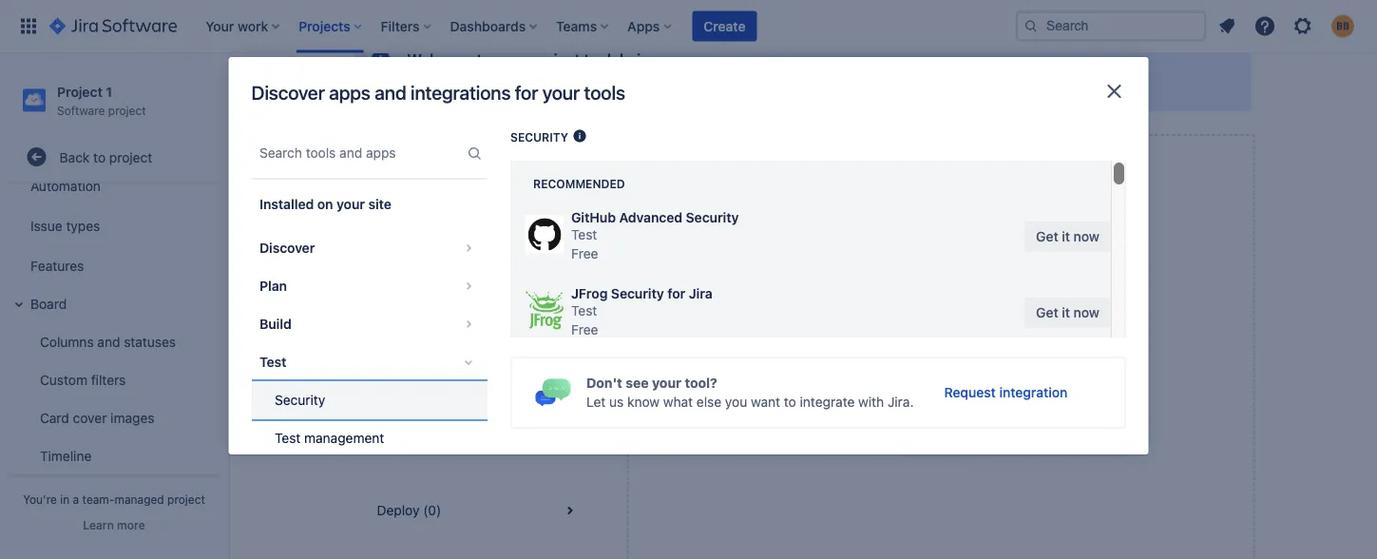 Task type: describe. For each thing, give the bounding box(es) containing it.
project inside build your toolchain to improve workflow and ship faster, add your team's tools and work to your project toolchain.
[[958, 402, 1001, 417]]

board
[[30, 295, 67, 311]]

free inside github advanced security test free
[[571, 246, 598, 261]]

a
[[73, 492, 79, 506]]

and inside dialog
[[375, 81, 406, 104]]

all inside welcome to your project toolchain discover integrations for your tools, connect work to your project, and manage it all right here.
[[904, 78, 918, 94]]

to down create button
[[717, 78, 729, 94]]

your right welcome
[[495, 51, 527, 69]]

to inside don't see your tool? let us know what else you want to integrate with jira.
[[784, 394, 796, 410]]

management
[[304, 430, 384, 446]]

chevron icon pointing down image
[[457, 351, 480, 374]]

learn more button
[[83, 517, 145, 532]]

issue types
[[30, 218, 100, 233]]

ship
[[934, 383, 960, 398]]

board button
[[8, 284, 221, 322]]

in
[[60, 492, 70, 506]]

custom filters link
[[19, 361, 221, 399]]

know
[[627, 394, 659, 410]]

github advanced security logo image
[[525, 215, 563, 253]]

deploy (0) button
[[354, 476, 604, 545]]

it for jfrog security for jira
[[1062, 305, 1070, 320]]

card
[[40, 410, 69, 425]]

you're
[[23, 492, 57, 506]]

view all tools (0)
[[377, 160, 479, 176]]

project right the managed
[[167, 492, 205, 506]]

project up automation link
[[109, 149, 152, 165]]

build for your
[[871, 355, 907, 373]]

advanced
[[619, 210, 682, 225]]

get for github advanced security
[[1036, 229, 1058, 244]]

now for jfrog security for jira
[[1074, 305, 1100, 320]]

build inside button
[[259, 316, 291, 332]]

custom filters
[[40, 372, 126, 387]]

test for test management
[[274, 430, 300, 446]]

to inside build your toolchain to improve workflow and ship faster, add your team's tools and work to your project toolchain.
[[911, 402, 923, 417]]

columns and statuses
[[40, 334, 176, 349]]

let
[[586, 394, 605, 410]]

get it now button for jfrog security for jira
[[1025, 298, 1111, 328]]

card cover images link
[[19, 399, 221, 437]]

your left the project,
[[732, 78, 760, 94]]

learn more
[[83, 518, 145, 531]]

back to project link
[[8, 138, 221, 176]]

issue types link
[[8, 205, 221, 246]]

your left tools,
[[562, 78, 589, 94]]

you're in a team-managed project
[[23, 492, 205, 506]]

security inside button
[[274, 392, 325, 408]]

to right welcome
[[477, 51, 491, 69]]

tools,
[[592, 78, 626, 94]]

chevron icon pointing right image for build
[[457, 313, 480, 336]]

security left identify and address security vulnerabilities icon
[[510, 130, 568, 144]]

0 horizontal spatial for
[[515, 81, 538, 104]]

your down ship in the right of the page
[[927, 402, 954, 417]]

software
[[57, 103, 105, 117]]

Search field
[[1016, 11, 1207, 41]]

create button
[[692, 11, 757, 41]]

search image
[[1024, 19, 1039, 34]]

test inside github advanced security test free
[[571, 227, 597, 242]]

timeline link
[[19, 437, 221, 475]]

plan
[[259, 278, 287, 294]]

github advanced security test free
[[571, 210, 739, 261]]

card cover images
[[40, 410, 154, 425]]

github
[[571, 210, 616, 225]]

group inside the discover apps and integrations for your tools dialog
[[251, 223, 487, 559]]

request integration button
[[933, 377, 1079, 408]]

improve
[[796, 383, 845, 398]]

your up ship in the right of the page
[[910, 355, 942, 373]]

test (0) button
[[354, 408, 604, 476]]

security inside github advanced security test free
[[686, 210, 739, 225]]

jira.
[[888, 394, 914, 410]]

else
[[696, 394, 721, 410]]

don't see your tool? let us know what else you want to integrate with jira.
[[586, 375, 914, 410]]

want
[[751, 394, 780, 410]]

plan button
[[251, 267, 487, 305]]

(0) for test (0)
[[406, 434, 425, 450]]

welcome to your project toolchain discover integrations for your tools, connect work to your project, and manage it all right here.
[[407, 51, 985, 94]]

toolchain.
[[1005, 402, 1065, 417]]

automation link
[[8, 167, 221, 205]]

discover inside welcome to your project toolchain discover integrations for your tools, connect work to your project, and manage it all right here.
[[407, 78, 461, 94]]

site
[[368, 196, 391, 212]]

tools inside dialog
[[584, 81, 625, 104]]

create
[[704, 18, 746, 34]]

free inside the jfrog security for jira test free
[[571, 322, 598, 338]]

integrations inside dialog
[[411, 81, 511, 104]]

and down workflow
[[851, 402, 874, 417]]

your up toolchain.
[[1032, 383, 1059, 398]]

back
[[60, 149, 90, 165]]

connect
[[630, 78, 680, 94]]

cover
[[73, 410, 107, 425]]

security inside the jfrog security for jira test free
[[611, 286, 664, 301]]

create banner
[[0, 0, 1378, 53]]

tools inside button
[[427, 160, 458, 176]]

custom
[[40, 372, 87, 387]]

here.
[[953, 78, 985, 94]]

discover for discover apps and integrations for your tools
[[251, 81, 325, 104]]

view all tools (0) button
[[354, 134, 604, 203]]

primary element
[[11, 0, 1016, 53]]

request integration
[[944, 385, 1068, 400]]

test management button
[[251, 419, 487, 457]]

your inside button
[[336, 196, 365, 212]]

automation
[[30, 178, 101, 193]]

get it now button for github advanced security
[[1025, 222, 1111, 252]]

don't
[[586, 375, 622, 391]]

jfrog security for jira logo image
[[525, 291, 563, 329]]

it for github advanced security
[[1062, 229, 1070, 244]]

discover for discover
[[259, 240, 315, 256]]

test button
[[251, 343, 487, 381]]

get it now for github advanced security
[[1036, 229, 1100, 244]]

features link
[[8, 246, 221, 284]]

get for jfrog security for jira
[[1036, 305, 1058, 320]]



Task type: vqa. For each thing, say whether or not it's contained in the screenshot.
the top the work
yes



Task type: locate. For each thing, give the bounding box(es) containing it.
all inside button
[[410, 160, 424, 176]]

for inside welcome to your project toolchain discover integrations for your tools, connect work to your project, and manage it all right here.
[[541, 78, 558, 94]]

test down plan
[[259, 354, 286, 370]]

1 vertical spatial all
[[410, 160, 424, 176]]

(0) right view
[[461, 160, 479, 176]]

build button
[[251, 305, 487, 343]]

to right want
[[784, 394, 796, 410]]

discover up plan
[[259, 240, 315, 256]]

jfrog
[[571, 286, 607, 301]]

(0) for deploy (0)
[[423, 502, 441, 518]]

build inside build your toolchain to improve workflow and ship faster, add your team's tools and work to your project toolchain.
[[871, 355, 907, 373]]

test down the github
[[571, 227, 597, 242]]

columns and statuses link
[[19, 322, 221, 361]]

0 vertical spatial free
[[571, 246, 598, 261]]

project up identify and address security vulnerabilities icon
[[530, 51, 581, 69]]

now
[[1074, 229, 1100, 244], [1074, 305, 1100, 320]]

and inside group
[[97, 334, 120, 349]]

right
[[921, 78, 950, 94]]

(0) for build (0)
[[411, 366, 429, 381]]

1 horizontal spatial work
[[878, 402, 908, 417]]

1 vertical spatial tools
[[427, 160, 458, 176]]

to right the with
[[911, 402, 923, 417]]

0 vertical spatial toolchain
[[584, 51, 650, 69]]

1 horizontal spatial build
[[377, 366, 408, 381]]

(0) inside "test (0)" button
[[406, 434, 425, 450]]

tools right view
[[427, 160, 458, 176]]

2 get it now button from the top
[[1025, 298, 1111, 328]]

3 chevron icon pointing right image from the top
[[457, 313, 480, 336]]

2 chevron icon pointing right image from the top
[[457, 275, 480, 298]]

1 vertical spatial get it now
[[1036, 305, 1100, 320]]

test for test (0)
[[377, 434, 403, 450]]

(0) inside 'deploy (0)' button
[[423, 502, 441, 518]]

security up test management
[[274, 392, 325, 408]]

types
[[66, 218, 100, 233]]

get it now
[[1036, 229, 1100, 244], [1036, 305, 1100, 320]]

get it now button
[[1025, 222, 1111, 252], [1025, 298, 1111, 328]]

deploy (0)
[[377, 502, 441, 518]]

2 get it now from the top
[[1036, 305, 1100, 320]]

2 free from the top
[[571, 322, 598, 338]]

discover button
[[251, 229, 487, 267]]

statuses
[[124, 334, 176, 349]]

0 horizontal spatial toolchain
[[584, 51, 650, 69]]

1 now from the top
[[1074, 229, 1100, 244]]

for left tools,
[[541, 78, 558, 94]]

see
[[625, 375, 648, 391]]

1 get from the top
[[1036, 229, 1058, 244]]

2 horizontal spatial tools
[[818, 402, 848, 417]]

tool?
[[685, 375, 717, 391]]

1 vertical spatial work
[[878, 402, 908, 417]]

2 now from the top
[[1074, 305, 1100, 320]]

faster,
[[963, 383, 1002, 398]]

chevron icon pointing right image
[[457, 237, 480, 260], [457, 275, 480, 298], [457, 313, 480, 336]]

and up the filters
[[97, 334, 120, 349]]

project
[[57, 84, 102, 99]]

1 vertical spatial get it now button
[[1025, 298, 1111, 328]]

build down plan
[[259, 316, 291, 332]]

toolchain
[[584, 51, 650, 69], [946, 355, 1011, 373]]

back to project
[[60, 149, 152, 165]]

filters
[[91, 372, 126, 387]]

for left jira at the bottom of page
[[667, 286, 685, 301]]

all left right
[[904, 78, 918, 94]]

chevron icon pointing right image inside plan button
[[457, 275, 480, 298]]

what
[[663, 394, 693, 410]]

1 free from the top
[[571, 246, 598, 261]]

columns
[[40, 334, 94, 349]]

your up what
[[652, 375, 681, 391]]

jira
[[689, 286, 712, 301]]

now for github advanced security
[[1074, 229, 1100, 244]]

group
[[4, 47, 221, 556], [251, 223, 487, 559]]

deploy
[[377, 502, 420, 518]]

to
[[477, 51, 491, 69], [717, 78, 729, 94], [93, 149, 106, 165], [784, 394, 796, 410], [911, 402, 923, 417]]

identify and address security vulnerabilities image
[[572, 128, 587, 144]]

project inside welcome to your project toolchain discover integrations for your tools, connect work to your project, and manage it all right here.
[[530, 51, 581, 69]]

project 1 software project
[[57, 84, 146, 117]]

1 vertical spatial get
[[1036, 305, 1058, 320]]

0 horizontal spatial all
[[410, 160, 424, 176]]

0 vertical spatial get it now
[[1036, 229, 1100, 244]]

and left ship in the right of the page
[[908, 383, 931, 398]]

test inside the jfrog security for jira test free
[[571, 303, 597, 319]]

issue
[[30, 218, 62, 233]]

view
[[377, 160, 407, 176]]

welcome
[[407, 51, 473, 69]]

discover inside button
[[259, 240, 315, 256]]

0 vertical spatial it
[[893, 78, 900, 94]]

toolchain up tools,
[[584, 51, 650, 69]]

add
[[1005, 383, 1029, 398]]

tools down improve
[[818, 402, 848, 417]]

and
[[814, 78, 837, 94], [375, 81, 406, 104], [97, 334, 120, 349], [908, 383, 931, 398], [851, 402, 874, 417]]

0 vertical spatial work
[[683, 78, 713, 94]]

security right jfrog
[[611, 286, 664, 301]]

project down 1
[[108, 103, 146, 117]]

toolchain up 'faster,'
[[946, 355, 1011, 373]]

(0) right "deploy"
[[423, 502, 441, 518]]

(0) inside build (0) button
[[411, 366, 429, 381]]

test for test
[[259, 354, 286, 370]]

learn
[[83, 518, 114, 531]]

0 vertical spatial get
[[1036, 229, 1058, 244]]

your inside don't see your tool? let us know what else you want to integrate with jira.
[[652, 375, 681, 391]]

your up identify and address security vulnerabilities icon
[[543, 81, 580, 104]]

chevron icon pointing right image inside discover button
[[457, 237, 480, 260]]

us
[[609, 394, 623, 410]]

chevron icon pointing right image for plan
[[457, 275, 480, 298]]

test down jfrog
[[571, 303, 597, 319]]

test management
[[274, 430, 384, 446]]

build
[[259, 316, 291, 332], [871, 355, 907, 373], [377, 366, 408, 381]]

test inside "test (0)" button
[[377, 434, 403, 450]]

integrations
[[464, 78, 537, 94], [411, 81, 511, 104]]

1 vertical spatial chevron icon pointing right image
[[457, 275, 480, 298]]

images
[[110, 410, 154, 425]]

2 vertical spatial it
[[1062, 305, 1070, 320]]

installed on your site button
[[251, 185, 487, 223]]

(0) left the chevron icon pointing down
[[411, 366, 429, 381]]

it inside welcome to your project toolchain discover integrations for your tools, connect work to your project, and manage it all right here.
[[893, 78, 900, 94]]

integrate
[[800, 394, 855, 410]]

1 vertical spatial now
[[1074, 305, 1100, 320]]

1 horizontal spatial tools
[[584, 81, 625, 104]]

build (0) button
[[354, 339, 604, 408]]

tools inside build your toolchain to improve workflow and ship faster, add your team's tools and work to your project toolchain.
[[818, 402, 848, 417]]

tools left connect
[[584, 81, 625, 104]]

build inside button
[[377, 366, 408, 381]]

1 vertical spatial toolchain
[[946, 355, 1011, 373]]

project,
[[763, 78, 810, 94]]

test left management
[[274, 430, 300, 446]]

1 vertical spatial free
[[571, 322, 598, 338]]

build (0)
[[377, 366, 429, 381]]

0 horizontal spatial group
[[4, 47, 221, 556]]

work inside build your toolchain to improve workflow and ship faster, add your team's tools and work to your project toolchain.
[[878, 402, 908, 417]]

1 horizontal spatial for
[[541, 78, 558, 94]]

tools
[[584, 81, 625, 104], [427, 160, 458, 176], [818, 402, 848, 417]]

build up workflow
[[871, 355, 907, 373]]

installed on your site
[[259, 196, 391, 212]]

group containing discover
[[251, 223, 487, 559]]

2 vertical spatial tools
[[818, 402, 848, 417]]

for inside the jfrog security for jira test free
[[667, 286, 685, 301]]

apps
[[329, 81, 371, 104]]

1 horizontal spatial all
[[904, 78, 918, 94]]

project
[[530, 51, 581, 69], [108, 103, 146, 117], [109, 149, 152, 165], [958, 402, 1001, 417], [167, 492, 205, 506]]

group containing automation
[[4, 47, 221, 556]]

0 vertical spatial now
[[1074, 229, 1100, 244]]

and inside welcome to your project toolchain discover integrations for your tools, connect work to your project, and manage it all right here.
[[814, 78, 837, 94]]

1 chevron icon pointing right image from the top
[[457, 237, 480, 260]]

test down the security button on the left bottom
[[377, 434, 403, 450]]

installed
[[259, 196, 314, 212]]

toolchain inside build your toolchain to improve workflow and ship faster, add your team's tools and work to your project toolchain.
[[946, 355, 1011, 373]]

chevron icon pointing right image for discover
[[457, 237, 480, 260]]

build for (0)
[[377, 366, 408, 381]]

2 horizontal spatial build
[[871, 355, 907, 373]]

apps image image
[[535, 379, 571, 407]]

0 horizontal spatial work
[[683, 78, 713, 94]]

0 horizontal spatial tools
[[427, 160, 458, 176]]

work down workflow
[[878, 402, 908, 417]]

close modal image
[[1103, 80, 1126, 103]]

discover apps and integrations for your tools
[[251, 81, 625, 104]]

recommended
[[533, 177, 625, 190]]

1 horizontal spatial group
[[251, 223, 487, 559]]

get it now for jfrog security for jira
[[1036, 305, 1100, 320]]

security button
[[251, 381, 487, 419]]

2 get from the top
[[1036, 305, 1058, 320]]

you
[[725, 394, 747, 410]]

and right the apps
[[375, 81, 406, 104]]

(0) inside view all tools (0) button
[[461, 160, 479, 176]]

discover left the apps
[[251, 81, 325, 104]]

0 vertical spatial tools
[[584, 81, 625, 104]]

project inside project 1 software project
[[108, 103, 146, 117]]

get
[[1036, 229, 1058, 244], [1036, 305, 1058, 320]]

Search tools and apps field
[[253, 136, 463, 170]]

free down jfrog
[[571, 322, 598, 338]]

0 vertical spatial get it now button
[[1025, 222, 1111, 252]]

build down build button
[[377, 366, 408, 381]]

discover apps and integrations for your tools dialog
[[229, 57, 1149, 559]]

2 vertical spatial chevron icon pointing right image
[[457, 313, 480, 336]]

integrations down the 'primary' element
[[464, 78, 537, 94]]

request
[[944, 385, 996, 400]]

test (0)
[[377, 434, 425, 450]]

team's
[[1063, 383, 1104, 398]]

integrations inside welcome to your project toolchain discover integrations for your tools, connect work to your project, and manage it all right here.
[[464, 78, 537, 94]]

managed
[[115, 492, 164, 506]]

work right connect
[[683, 78, 713, 94]]

project down 'faster,'
[[958, 402, 1001, 417]]

jira software image
[[49, 15, 177, 38], [49, 15, 177, 38]]

integrations down welcome
[[411, 81, 511, 104]]

your right 'on'
[[336, 196, 365, 212]]

(0) down the security button on the left bottom
[[406, 434, 425, 450]]

jfrog security for jira test free
[[571, 286, 712, 338]]

0 vertical spatial all
[[904, 78, 918, 94]]

chevron icon pointing right image inside build button
[[457, 313, 480, 336]]

to right the back
[[93, 149, 106, 165]]

to
[[778, 383, 793, 398]]

free down the github
[[571, 246, 598, 261]]

work inside welcome to your project toolchain discover integrations for your tools, connect work to your project, and manage it all right here.
[[683, 78, 713, 94]]

1 get it now button from the top
[[1025, 222, 1111, 252]]

1 get it now from the top
[[1036, 229, 1100, 244]]

1 vertical spatial it
[[1062, 229, 1070, 244]]

features
[[30, 257, 84, 273]]

0 horizontal spatial build
[[259, 316, 291, 332]]

test inside test management button
[[274, 430, 300, 446]]

all right view
[[410, 160, 424, 176]]

2 horizontal spatial for
[[667, 286, 685, 301]]

1
[[106, 84, 112, 99]]

free
[[571, 246, 598, 261], [571, 322, 598, 338]]

1 horizontal spatial toolchain
[[946, 355, 1011, 373]]

0 vertical spatial chevron icon pointing right image
[[457, 237, 480, 260]]

more
[[117, 518, 145, 531]]

manage
[[840, 78, 889, 94]]

toolchain inside welcome to your project toolchain discover integrations for your tools, connect work to your project, and manage it all right here.
[[584, 51, 650, 69]]

for down the 'primary' element
[[515, 81, 538, 104]]

timeline
[[40, 448, 92, 463]]

discover down welcome
[[407, 78, 461, 94]]

expand image
[[8, 293, 30, 316]]

team-
[[82, 492, 115, 506]]

test inside test button
[[259, 354, 286, 370]]

integration
[[999, 385, 1068, 400]]

security right advanced
[[686, 210, 739, 225]]

and right the project,
[[814, 78, 837, 94]]



